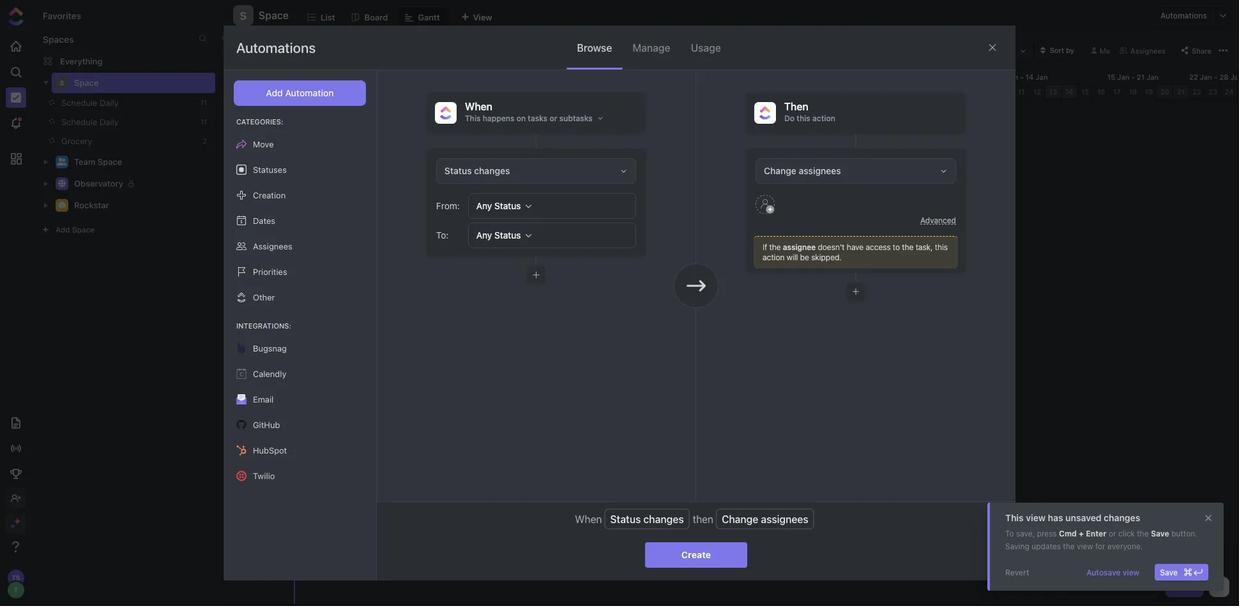 Task type: locate. For each thing, give the bounding box(es) containing it.
0 vertical spatial status changes
[[445, 166, 510, 176]]

9 element
[[982, 85, 998, 99]]

1 horizontal spatial 19 element
[[1141, 85, 1157, 99]]

19 element down 15 jan - 21 jan element
[[1141, 85, 1157, 99]]

view inside the autosave view button
[[1123, 569, 1140, 577]]

1 horizontal spatial 5
[[923, 88, 928, 96]]

10 element right 9
[[503, 85, 519, 99]]

2 19 from the left
[[1145, 88, 1153, 96]]

2 29 from the left
[[809, 88, 818, 96]]

2 horizontal spatial 24
[[1225, 88, 1234, 96]]

17
[[578, 73, 585, 81], [618, 88, 626, 96], [1113, 88, 1121, 96]]

1 vertical spatial add
[[56, 225, 70, 234]]

view for this
[[1026, 513, 1046, 524]]

unsaved
[[1066, 513, 1102, 524]]

save left "button."
[[1151, 530, 1169, 538]]

03
[[355, 73, 364, 81]]

1 nov from the left
[[222, 73, 236, 81]]

2 any status from the top
[[476, 230, 521, 241]]

view
[[1026, 513, 1046, 524], [1077, 542, 1093, 551], [1123, 569, 1140, 577]]

clickup image
[[440, 106, 452, 120], [759, 106, 771, 120]]

save down "button."
[[1160, 569, 1178, 577]]

changes
[[474, 166, 510, 176], [1104, 513, 1140, 524], [644, 513, 684, 526]]

0 horizontal spatial when
[[465, 101, 492, 113]]

11 element down 08 jan - 14 jan element
[[1014, 85, 1030, 99]]

status changes left the "then"
[[610, 513, 684, 526]]

10 element
[[503, 85, 519, 99], [998, 85, 1014, 99]]

grocery link
[[49, 132, 194, 151]]

row
[[224, 70, 242, 99]]

dec down browse
[[587, 73, 600, 81]]

daily for first schedule daily link from the top
[[100, 98, 119, 108]]

0 horizontal spatial 15 element
[[583, 85, 599, 99]]

17 down 15 jan - 21 jan on the right of the page
[[1113, 88, 1121, 96]]

11 element right 10
[[519, 85, 535, 99]]

26 element up categories:
[[280, 85, 296, 99]]

search tasks...
[[263, 46, 316, 55]]

0 horizontal spatial 25
[[267, 88, 276, 96]]

0 horizontal spatial 29
[[331, 88, 340, 96]]

1 horizontal spatial 20
[[1161, 88, 1170, 96]]

19 element
[[646, 85, 662, 99], [1141, 85, 1157, 99]]

12 element
[[535, 85, 551, 99], [1030, 85, 1046, 99]]

1 horizontal spatial this
[[935, 243, 948, 252]]

1 27 element from the left
[[296, 85, 312, 99]]

any status
[[476, 201, 521, 211], [476, 230, 521, 241]]

24 element
[[248, 85, 264, 99], [726, 85, 742, 99], [1221, 85, 1238, 99]]

0 vertical spatial any
[[476, 201, 492, 211]]

2 horizontal spatial 17
[[1113, 88, 1121, 96]]

add up categories:
[[266, 88, 283, 98]]

1 horizontal spatial 21
[[1177, 88, 1185, 96]]

17 down browse
[[578, 73, 585, 81]]

this down then
[[797, 114, 810, 123]]

any status right to:
[[476, 230, 521, 241]]

0 horizontal spatial 28 element
[[312, 85, 328, 99]]

19 for 1st 19 element from right
[[1145, 88, 1153, 96]]

12 down 08 jan - 14 jan element
[[1033, 88, 1041, 96]]

8
[[476, 88, 481, 96]]

26 element
[[280, 85, 296, 99], [758, 85, 774, 99]]

1 29 element from the left
[[328, 85, 344, 99]]

18 element
[[630, 85, 646, 99], [1126, 85, 1141, 99]]

2 21 element from the left
[[1173, 85, 1189, 99]]

categories:
[[236, 118, 283, 126]]

13 element
[[551, 85, 567, 99], [1046, 85, 1062, 99]]

15
[[1107, 73, 1115, 81], [586, 88, 594, 96], [1081, 88, 1089, 96]]

01 jan - 07 jan element
[[854, 70, 966, 84]]

15 jan - 21 jan
[[1107, 73, 1159, 81]]

team space link
[[74, 152, 207, 172]]

layout.
[[719, 33, 742, 41]]

any status right from:
[[476, 201, 521, 211]]

5 - from the left
[[1020, 73, 1024, 81]]

20 element down 18 dec - 24 dec
[[662, 85, 678, 99]]

or right tasks
[[550, 114, 557, 123]]

doesn't
[[818, 243, 845, 252]]

27 up then
[[778, 88, 786, 96]]

1
[[366, 88, 369, 96], [860, 88, 863, 96]]

0 horizontal spatial changes
[[474, 166, 510, 176]]

3 - from the left
[[572, 73, 576, 81]]

30 down 27 nov - 03 dec
[[347, 88, 356, 96]]

1 vertical spatial any
[[476, 230, 492, 241]]

0 horizontal spatial 18 element
[[630, 85, 646, 99]]

email
[[253, 395, 274, 405]]

1 19 from the left
[[650, 88, 658, 96]]

1 25 from the left
[[267, 88, 276, 96]]

advanced
[[921, 216, 956, 225]]

skipped.
[[811, 253, 842, 262]]

1 29 from the left
[[331, 88, 340, 96]]

any right to:
[[476, 230, 492, 241]]

1 vertical spatial daily
[[100, 117, 119, 127]]

22 element
[[694, 85, 710, 99], [1189, 85, 1205, 99]]

0 horizontal spatial 29 element
[[328, 85, 344, 99]]

schedule for first schedule daily link from the top
[[61, 98, 97, 108]]

(within
[[411, 195, 437, 204], [411, 218, 437, 226]]

27
[[323, 73, 332, 81], [299, 88, 308, 96], [778, 88, 786, 96]]

status
[[445, 166, 472, 176], [495, 201, 521, 211], [495, 230, 521, 241], [610, 513, 641, 526]]

29
[[331, 88, 340, 96], [809, 88, 818, 96]]

3 nov from the left
[[334, 73, 347, 81]]

1 horizontal spatial 29
[[809, 88, 818, 96]]

hubspot
[[253, 446, 287, 456]]

0 horizontal spatial 14
[[570, 88, 578, 96]]

13 down 11 dec - 17 dec
[[554, 88, 562, 96]]

assignees
[[799, 166, 841, 176], [761, 513, 809, 526]]

assignees up 15 jan - 21 jan element
[[1131, 47, 1166, 55]]

25 up categories:
[[267, 88, 276, 96]]

change
[[764, 166, 796, 176], [722, 513, 758, 526]]

1 horizontal spatial 24 element
[[726, 85, 742, 99]]

1 horizontal spatial 26 element
[[758, 85, 774, 99]]

weekend) up to:
[[439, 195, 475, 204]]

25 for second the 25 element from the right
[[267, 88, 276, 96]]

the
[[706, 33, 717, 41], [769, 243, 781, 252], [902, 243, 914, 252], [1137, 530, 1149, 538], [1063, 542, 1075, 551]]

nov for 27
[[334, 73, 347, 81]]

1 horizontal spatial assignees
[[1131, 47, 1166, 55]]

save
[[1151, 530, 1169, 538], [1160, 569, 1178, 577]]

add inside button
[[266, 88, 283, 98]]

1 21 element from the left
[[678, 85, 694, 99]]

16
[[602, 88, 610, 96], [1097, 88, 1105, 96]]

rockstar link
[[74, 195, 207, 216]]

automations up share button
[[1161, 11, 1207, 20]]

16 for second the 16 element from right
[[602, 88, 610, 96]]

view for autosave
[[1123, 569, 1140, 577]]

this for view
[[1005, 513, 1024, 524]]

5 dec from the left
[[700, 73, 714, 81]]

5
[[429, 88, 433, 96], [923, 88, 928, 96]]

25 element
[[264, 85, 280, 99], [742, 85, 758, 99]]

any status for from:
[[476, 201, 521, 211]]

board link
[[364, 6, 393, 31]]

12 up tasks
[[538, 88, 546, 96]]

04 dec - 10 dec element
[[408, 70, 519, 84]]

15 down the "me"
[[1107, 73, 1115, 81]]

1 30 element from the left
[[344, 85, 360, 99]]

21 element containing 21
[[1173, 85, 1189, 99]]

6 right the 4
[[939, 88, 944, 96]]

- for 24
[[684, 73, 687, 81]]

action inside the then do this action
[[813, 114, 835, 123]]

1 any from the top
[[476, 201, 492, 211]]

20 element
[[662, 85, 678, 99], [1157, 85, 1173, 99]]

me button
[[1086, 42, 1115, 59]]

30 element left 31 in the top right of the page
[[822, 85, 838, 99]]

0 vertical spatial action
[[813, 114, 835, 123]]

0 vertical spatial (within
[[411, 195, 437, 204]]

2 16 from the left
[[1097, 88, 1105, 96]]

08 jan - 14 jan element
[[966, 70, 1078, 84]]

access
[[866, 243, 891, 252]]

0 horizontal spatial 11 element
[[519, 85, 535, 99]]

20 for 20
[[1161, 88, 1170, 96]]

23 down 20 nov - 26 nov
[[235, 88, 244, 96]]

11 element
[[519, 85, 535, 99], [1014, 85, 1030, 99]]

1 dec from the left
[[366, 73, 379, 81]]

31
[[842, 88, 850, 96]]

create
[[681, 550, 711, 561]]

15 down 11 dec - 17 dec 'element'
[[586, 88, 594, 96]]

20 element down 15 jan - 21 jan element
[[1157, 85, 1173, 99]]

11 inside 'element'
[[548, 73, 555, 81]]

1 vertical spatial save
[[1160, 569, 1178, 577]]

1 horizontal spatial 21 element
[[1173, 85, 1189, 99]]

2 left move
[[203, 137, 207, 145]]

22 down 22 jan - 28 jan element
[[1193, 88, 1201, 96]]

16 element down 15 jan - 21 jan on the right of the page
[[1094, 85, 1110, 99]]

add down 'comment' image
[[56, 225, 70, 234]]

29 down 27 nov - 03 dec
[[331, 88, 340, 96]]

dec down "manage"
[[669, 73, 682, 81]]

1 horizontal spatial 14 element
[[1062, 85, 1078, 99]]

2 banananananananananana (within weekend) from the top
[[310, 218, 475, 226]]

0 horizontal spatial 12
[[538, 88, 546, 96]]

23 element
[[232, 85, 248, 99], [710, 85, 726, 99], [1205, 85, 1221, 99]]

2 10 element from the left
[[998, 85, 1014, 99]]

22 jan - 28 jan
[[1189, 73, 1239, 81]]

automations down the space button
[[236, 39, 316, 56]]

daily down space link
[[100, 98, 119, 108]]

if the assignee
[[763, 243, 816, 252]]

space up search
[[259, 9, 289, 21]]

schedule daily link up grocery link
[[49, 93, 194, 112]]

1 1 from the left
[[366, 88, 369, 96]]

19 down 15 jan - 21 jan element
[[1145, 88, 1153, 96]]

1 vertical spatial (within
[[411, 218, 437, 226]]

1 7 from the left
[[461, 88, 465, 96]]

the right to on the top of page
[[902, 243, 914, 252]]

add for add automation
[[266, 88, 283, 98]]

21 element down 18 dec - 24 dec "element"
[[678, 85, 694, 99]]

then
[[784, 101, 808, 113]]

1 horizontal spatial 28 element
[[790, 85, 806, 99]]

0 horizontal spatial 20 element
[[662, 85, 678, 99]]

28 element
[[312, 85, 328, 99], [790, 85, 806, 99]]

0 horizontal spatial this
[[465, 114, 481, 123]]

autosave view
[[1087, 569, 1140, 577]]

14 element down 11 dec - 17 dec 'element'
[[567, 85, 583, 99]]

1 horizontal spatial 6
[[939, 88, 944, 96]]

19 element down 18 dec - 24 dec
[[646, 85, 662, 99]]

space
[[259, 9, 289, 21], [74, 78, 99, 88], [98, 157, 122, 167], [72, 225, 95, 234]]

12
[[538, 88, 546, 96], [1033, 88, 1041, 96]]

2 23 element from the left
[[710, 85, 726, 99]]

2
[[875, 88, 880, 96], [203, 137, 207, 145]]

save,
[[1016, 530, 1035, 538]]

28 element up today on the top left of page
[[312, 85, 328, 99]]

1 25 element from the left
[[264, 85, 280, 99]]

manage
[[633, 42, 670, 54]]

16 element
[[599, 85, 614, 99], [1094, 85, 1110, 99]]

1 horizontal spatial 11 element
[[1014, 85, 1030, 99]]

changes up 'click'
[[1104, 513, 1140, 524]]

2 dec from the left
[[557, 73, 570, 81]]

0 horizontal spatial 26 element
[[280, 85, 296, 99]]

1 horizontal spatial 1
[[860, 88, 863, 96]]

29 element
[[328, 85, 344, 99], [806, 85, 822, 99]]

2 12 element from the left
[[1030, 85, 1046, 99]]

any status button
[[468, 194, 636, 219], [468, 223, 636, 248]]

0 vertical spatial assignees
[[799, 166, 841, 176]]

27 up the "automation"
[[323, 73, 332, 81]]

14 down 08 jan - 14 jan element
[[1065, 88, 1073, 96]]

space link
[[74, 73, 207, 93]]

observatory link
[[74, 174, 207, 194]]

1 13 from the left
[[554, 88, 562, 96]]

schedule daily link
[[49, 93, 194, 112], [49, 112, 194, 132]]

- inside 'element'
[[572, 73, 576, 81]]

24 element down 18 dec - 24 dec "element"
[[726, 85, 742, 99]]

clickup image for when
[[440, 106, 452, 120]]

17 for first the 17 element from the left
[[618, 88, 626, 96]]

0 vertical spatial daily
[[100, 98, 119, 108]]

1 horizontal spatial status changes
[[610, 513, 684, 526]]

30 element
[[344, 85, 360, 99], [822, 85, 838, 99]]

1 horizontal spatial 18 element
[[1126, 85, 1141, 99]]

23
[[235, 88, 244, 96], [1209, 88, 1217, 96]]

6 - from the left
[[1132, 73, 1135, 81]]

any for from:
[[476, 201, 492, 211]]

6 down 04 dec - 10 dec element
[[445, 88, 449, 96]]

13 element down 08 jan - 14 jan element
[[1046, 85, 1062, 99]]

user group image
[[57, 158, 67, 166]]

1 daily from the top
[[100, 98, 119, 108]]

grocery
[[61, 136, 92, 146]]

7 - from the left
[[1214, 73, 1218, 81]]

25 down the 25 dec - 31 dec element
[[745, 88, 754, 96]]

22 element down 22 jan - 28 jan element
[[1189, 85, 1205, 99]]

1 banananananananananana (within weekend) from the top
[[310, 195, 475, 204]]

19 for second 19 element from right
[[650, 88, 658, 96]]

1 horizontal spatial 26
[[283, 88, 292, 96]]

this inside this view has unsaved changes to save, press cmd + enter or click the save button. saving updates the view for everyone.
[[1005, 513, 1024, 524]]

1 vertical spatial banananananananananana
[[310, 218, 409, 226]]

15 for 15 jan - 21 jan
[[1107, 73, 1115, 81]]

1 23 from the left
[[235, 88, 244, 96]]

1 jan from the left
[[1006, 73, 1018, 81]]

1 30 from the left
[[347, 88, 356, 96]]

-
[[238, 73, 241, 81], [349, 73, 353, 81], [572, 73, 576, 81], [684, 73, 687, 81], [1020, 73, 1024, 81], [1132, 73, 1135, 81], [1214, 73, 1218, 81]]

1 horizontal spatial 27 element
[[774, 85, 790, 99]]

25 element up categories:
[[264, 85, 280, 99]]

5 right 4 element
[[429, 88, 433, 96]]

1 - from the left
[[238, 73, 241, 81]]

0 horizontal spatial 23 element
[[232, 85, 248, 99]]

dec right "03"
[[366, 73, 379, 81]]

change assignees
[[764, 166, 841, 176], [722, 513, 809, 526]]

1 horizontal spatial 23
[[1209, 88, 1217, 96]]

0 horizontal spatial 1
[[366, 88, 369, 96]]

8 element
[[966, 85, 982, 99]]

tree grid
[[224, 70, 242, 605]]

change inside dropdown button
[[764, 166, 796, 176]]

status inside status changes dropdown button
[[445, 166, 472, 176]]

23 down 22 jan - 28 jan element
[[1209, 88, 1217, 96]]

1 17 element from the left
[[614, 85, 630, 99]]

this inside the then do this action
[[797, 114, 810, 123]]

1 horizontal spatial 29 element
[[806, 85, 822, 99]]

this right task,
[[935, 243, 948, 252]]

this up the to at the bottom of the page
[[1005, 513, 1024, 524]]

18 inside "element"
[[659, 73, 667, 81]]

dec for 18 dec - 24 dec
[[700, 73, 714, 81]]

add for add space
[[56, 225, 70, 234]]

changes left the "then"
[[644, 513, 684, 526]]

22 for 22
[[1193, 88, 1201, 96]]

0 horizontal spatial 27
[[299, 88, 308, 96]]

clickup image down 04 dec - 10 dec element
[[440, 106, 452, 120]]

14 down 11 dec - 17 dec
[[570, 88, 578, 96]]

usage
[[691, 42, 721, 54]]

0 horizontal spatial 14 element
[[567, 85, 583, 99]]

3 dec from the left
[[587, 73, 600, 81]]

daily for first schedule daily link from the bottom of the page
[[100, 117, 119, 127]]

29 element down 27 nov - 03 dec
[[328, 85, 344, 99]]

to
[[893, 243, 900, 252]]

0 vertical spatial view
[[1026, 513, 1046, 524]]

7
[[461, 88, 465, 96], [955, 88, 960, 96]]

1 any status button from the top
[[468, 194, 636, 219]]

this
[[465, 114, 481, 123], [1005, 513, 1024, 524]]

0 horizontal spatial action
[[763, 253, 785, 262]]

2 element
[[376, 85, 392, 99]]

2 28 element from the left
[[790, 85, 806, 99]]

revert button
[[1000, 565, 1035, 581]]

1 horizontal spatial 19
[[1145, 88, 1153, 96]]

any status button for from:
[[468, 194, 636, 219]]

1 horizontal spatial change
[[764, 166, 796, 176]]

change assignees right the "then"
[[722, 513, 809, 526]]

2 any from the top
[[476, 230, 492, 241]]

the down cmd
[[1063, 542, 1075, 551]]

schedule daily
[[61, 98, 119, 108], [61, 117, 119, 127]]

add space
[[56, 225, 95, 234]]

schedule daily for first schedule daily link from the bottom of the page
[[61, 117, 119, 127]]

20
[[212, 73, 221, 81], [1161, 88, 1170, 96]]

1 vertical spatial this
[[1005, 513, 1024, 524]]

29 up the then do this action
[[809, 88, 818, 96]]

- inside "element"
[[684, 73, 687, 81]]

2 - from the left
[[349, 73, 353, 81]]

any for to:
[[476, 230, 492, 241]]

11
[[548, 73, 555, 81], [523, 88, 530, 96], [1018, 88, 1025, 96], [201, 99, 207, 107], [201, 118, 207, 126]]

dec up subtasks
[[557, 73, 570, 81]]

Search tasks... text field
[[263, 42, 397, 59]]

1 horizontal spatial this
[[1005, 513, 1024, 524]]

0 horizontal spatial 7
[[461, 88, 465, 96]]

0 horizontal spatial 12 element
[[535, 85, 551, 99]]

23 element down 18 dec - 24 dec "element"
[[710, 85, 726, 99]]

1 any status from the top
[[476, 201, 521, 211]]

0 horizontal spatial 20
[[212, 73, 221, 81]]

0 horizontal spatial this
[[797, 114, 810, 123]]

0 horizontal spatial 15
[[586, 88, 594, 96]]

13
[[554, 88, 562, 96], [1049, 88, 1057, 96]]

21
[[1137, 73, 1145, 81], [1177, 88, 1185, 96]]

08 jan - 14 jan
[[995, 73, 1048, 81]]

15 for second 15 'element' from left
[[1081, 88, 1089, 96]]

0 vertical spatial banananananananananana
[[310, 195, 409, 204]]

1 horizontal spatial 18
[[659, 73, 667, 81]]

banananananananananana
[[310, 195, 409, 204], [310, 218, 409, 226]]

22 down share button
[[1189, 73, 1198, 81]]

16 element down 11 dec - 17 dec 'element'
[[599, 85, 614, 99]]

weekend) down from:
[[439, 218, 475, 226]]

0 horizontal spatial clickup image
[[440, 106, 452, 120]]

statuses
[[253, 165, 287, 175]]

1 horizontal spatial when
[[575, 513, 602, 526]]

schedule
[[61, 98, 97, 108], [61, 117, 97, 127]]

1 horizontal spatial 23 element
[[710, 85, 726, 99]]

1 22 element from the left
[[694, 85, 710, 99]]

space down grocery link
[[98, 157, 122, 167]]

0 vertical spatial 20
[[212, 73, 221, 81]]

2 15 element from the left
[[1078, 85, 1094, 99]]

4 - from the left
[[684, 73, 687, 81]]

0 horizontal spatial assignees
[[253, 242, 292, 251]]

11 left categories:
[[201, 118, 207, 126]]

2 29 element from the left
[[806, 85, 822, 99]]

2 schedule daily from the top
[[61, 117, 119, 127]]

10 element containing 10
[[503, 85, 519, 99]]

2 7 from the left
[[955, 88, 960, 96]]

17 inside 'element'
[[578, 73, 585, 81]]

dec
[[366, 73, 379, 81], [557, 73, 570, 81], [587, 73, 600, 81], [669, 73, 682, 81], [700, 73, 714, 81]]

21 element
[[678, 85, 694, 99], [1173, 85, 1189, 99]]

15 element
[[583, 85, 599, 99], [1078, 85, 1094, 99]]

change right the "then"
[[722, 513, 758, 526]]

18 element down 15 jan - 21 jan element
[[1126, 85, 1141, 99]]

2 clickup image from the left
[[759, 106, 771, 120]]

1 28 element from the left
[[312, 85, 328, 99]]

or inside this view has unsaved changes to save, press cmd + enter or click the save button. saving updates the view for everyone.
[[1109, 530, 1116, 538]]

dec for 11 dec - 17 dec
[[587, 73, 600, 81]]

automations button
[[1154, 6, 1214, 25]]

1 horizontal spatial 12
[[1033, 88, 1041, 96]]

1 horizontal spatial 15
[[1081, 88, 1089, 96]]

2 any status button from the top
[[468, 223, 636, 248]]

2 24 element from the left
[[726, 85, 742, 99]]

1 horizontal spatial 16 element
[[1094, 85, 1110, 99]]

25 element down the 25 dec - 31 dec element
[[742, 85, 758, 99]]

1 16 from the left
[[602, 88, 610, 96]]

2 daily from the top
[[100, 117, 119, 127]]

action down if
[[763, 253, 785, 262]]

2 schedule from the top
[[61, 117, 97, 127]]

0 horizontal spatial add
[[56, 225, 70, 234]]

16 down 11 dec - 17 dec 'element'
[[602, 88, 610, 96]]

27 element
[[296, 85, 312, 99], [774, 85, 790, 99]]

14 right "08"
[[1026, 73, 1034, 81]]

21 element down 22 jan - 28 jan element
[[1173, 85, 1189, 99]]

14 for 1st '14' element from the right
[[1065, 88, 1073, 96]]

action right do
[[813, 114, 835, 123]]

2 23 from the left
[[1209, 88, 1217, 96]]

clickup image for then
[[759, 106, 771, 120]]

0 horizontal spatial 13 element
[[551, 85, 567, 99]]

0 horizontal spatial change
[[722, 513, 758, 526]]

6
[[445, 88, 449, 96], [939, 88, 944, 96]]

0 horizontal spatial 16
[[602, 88, 610, 96]]

2 horizontal spatial changes
[[1104, 513, 1140, 524]]

1 10 element from the left
[[503, 85, 519, 99]]

2 banananananananananana from the top
[[310, 218, 409, 226]]

2 16 element from the left
[[1094, 85, 1110, 99]]

0 horizontal spatial view
[[1026, 513, 1046, 524]]

0 horizontal spatial 6
[[445, 88, 449, 96]]

1 vertical spatial status changes
[[610, 513, 684, 526]]

1 vertical spatial any status button
[[468, 223, 636, 248]]

assignees up priorities at the left of page
[[253, 242, 292, 251]]

banananananananananana (within weekend)
[[310, 195, 475, 204], [310, 218, 475, 226]]

assignees inside dropdown button
[[799, 166, 841, 176]]

0 horizontal spatial 25 element
[[264, 85, 280, 99]]

2 25 from the left
[[745, 88, 754, 96]]

7 left 8 element
[[955, 88, 960, 96]]

view down everyone.
[[1123, 569, 1140, 577]]

22 element down 18 dec - 24 dec "element"
[[694, 85, 710, 99]]

0 horizontal spatial 27 element
[[296, 85, 312, 99]]

jan
[[1006, 73, 1018, 81], [1036, 73, 1048, 81], [1117, 73, 1130, 81], [1147, 73, 1159, 81], [1200, 73, 1212, 81], [1231, 73, 1239, 81]]

3 23 element from the left
[[1205, 85, 1221, 99]]

2 6 from the left
[[939, 88, 944, 96]]

1 schedule from the top
[[61, 98, 97, 108]]

28 element down the 25 dec - 31 dec element
[[790, 85, 806, 99]]

14 element
[[567, 85, 583, 99], [1062, 85, 1078, 99]]

1 vertical spatial banananananananananana (within weekend)
[[310, 218, 475, 226]]

11 down 08 jan - 14 jan
[[1018, 88, 1025, 96]]

1 horizontal spatial add
[[266, 88, 283, 98]]

status changes inside dropdown button
[[445, 166, 510, 176]]

17 down 11 dec - 17 dec 'element'
[[618, 88, 626, 96]]

2 20 element from the left
[[1157, 85, 1173, 99]]

schedule daily link down space link
[[49, 112, 194, 132]]

3 24 element from the left
[[1221, 85, 1238, 99]]

0 vertical spatial 2
[[875, 88, 880, 96]]

21 down assignees button
[[1137, 73, 1145, 81]]

25
[[267, 88, 276, 96], [745, 88, 754, 96]]

dec down usage
[[700, 73, 714, 81]]

0 horizontal spatial 30
[[347, 88, 356, 96]]

2 13 from the left
[[1049, 88, 1057, 96]]

20 for 20 nov - 26 nov
[[212, 73, 221, 81]]

17 element
[[614, 85, 630, 99], [1110, 85, 1126, 99]]

row group
[[224, 99, 242, 605]]

24
[[689, 73, 698, 81], [251, 88, 260, 96], [1225, 88, 1234, 96]]

automations inside button
[[1161, 11, 1207, 20]]

browse
[[577, 42, 612, 54]]



Task type: describe. For each thing, give the bounding box(es) containing it.
cmd
[[1059, 530, 1077, 538]]

github
[[253, 421, 280, 430]]

2 30 element from the left
[[822, 85, 838, 99]]

changes inside dropdown button
[[474, 166, 510, 176]]

change assignees inside dropdown button
[[764, 166, 841, 176]]

any status button for to:
[[468, 223, 636, 248]]

2 jan from the left
[[1036, 73, 1048, 81]]

autosave view button
[[1082, 565, 1145, 581]]

team space
[[74, 157, 122, 167]]

13 for second 13 element from right
[[554, 88, 562, 96]]

doesn't have access to the task, this action will be skipped.
[[763, 243, 948, 262]]

1 horizontal spatial view
[[1077, 542, 1093, 551]]

1 23 element from the left
[[232, 85, 248, 99]]

nov for 20
[[222, 73, 236, 81]]

4 element
[[408, 85, 424, 99]]

priorities
[[253, 267, 287, 277]]

the right if
[[769, 243, 781, 252]]

22 jan - 28 jan element
[[1189, 70, 1239, 84]]

1 13 element from the left
[[551, 85, 567, 99]]

6 jan from the left
[[1231, 73, 1239, 81]]

- for 21
[[1132, 73, 1135, 81]]

space button
[[254, 1, 289, 29]]

2 17 element from the left
[[1110, 85, 1126, 99]]

- for 17
[[572, 73, 576, 81]]

share button
[[1176, 42, 1212, 59]]

changed
[[674, 33, 704, 41]]

2 26 element from the left
[[758, 85, 774, 99]]

2 horizontal spatial 26
[[761, 88, 770, 96]]

search
[[263, 46, 288, 55]]

saving
[[1005, 542, 1030, 551]]

18 dec - 24 dec
[[659, 73, 714, 81]]

24 inside "element"
[[689, 73, 698, 81]]

- for 14
[[1020, 73, 1024, 81]]

2 25 element from the left
[[742, 85, 758, 99]]

1 horizontal spatial 2
[[875, 88, 880, 96]]

1 16 element from the left
[[599, 85, 614, 99]]

changes inside this view has unsaved changes to save, press cmd + enter or click the save button. saving updates the view for everyone.
[[1104, 513, 1140, 524]]

1 14 element from the left
[[567, 85, 583, 99]]

twilio
[[253, 472, 275, 481]]

this view has unsaved changes to save, press cmd + enter or click the save button. saving updates the view for everyone.
[[1005, 513, 1198, 551]]

1 20 element from the left
[[662, 85, 678, 99]]

add automation button
[[234, 80, 366, 106]]

save button
[[1155, 565, 1209, 581]]

1 11 element from the left
[[519, 85, 535, 99]]

comment image
[[58, 201, 66, 209]]

2 horizontal spatial 28
[[1220, 73, 1229, 81]]

1 24 element from the left
[[248, 85, 264, 99]]

1 banananananananananana from the top
[[310, 195, 409, 204]]

this inside doesn't have access to the task, this action will be skipped.
[[935, 243, 948, 252]]

globe image
[[58, 180, 66, 187]]

2 18 element from the left
[[1126, 85, 1141, 99]]

space down rockstar
[[72, 225, 95, 234]]

2 weekend) from the top
[[439, 218, 475, 226]]

1 19 element from the left
[[646, 85, 662, 99]]

subtasks
[[559, 114, 593, 123]]

the right 'click'
[[1137, 530, 1149, 538]]

2 horizontal spatial 27
[[778, 88, 786, 96]]

spaces
[[43, 34, 74, 45]]

3 jan from the left
[[1117, 73, 1130, 81]]

2 27 element from the left
[[774, 85, 790, 99]]

have
[[847, 243, 864, 252]]

dates
[[253, 216, 275, 226]]

space down everything
[[74, 78, 99, 88]]

you changed the layout.
[[659, 33, 742, 41]]

today
[[297, 102, 315, 109]]

then
[[693, 513, 714, 526]]

11 for second 11 element from right
[[523, 88, 530, 96]]

0 horizontal spatial 18
[[634, 88, 642, 96]]

11 dec - 17 dec
[[548, 73, 600, 81]]

rockstar
[[74, 201, 109, 210]]

- for 28
[[1214, 73, 1218, 81]]

for
[[1095, 542, 1106, 551]]

22 for 22 jan - 28 jan
[[1189, 73, 1198, 81]]

1 horizontal spatial changes
[[644, 513, 684, 526]]

- for 26
[[238, 73, 241, 81]]

do
[[784, 114, 795, 123]]

tasks
[[528, 114, 548, 123]]

1 vertical spatial change
[[722, 513, 758, 526]]

13 for 1st 13 element from right
[[1049, 88, 1057, 96]]

11 for 11 dec - 17 dec
[[548, 73, 555, 81]]

2 30 from the left
[[825, 88, 834, 96]]

if
[[763, 243, 767, 252]]

me
[[1100, 47, 1110, 55]]

2 (within from the top
[[411, 218, 437, 226]]

team
[[74, 157, 95, 167]]

4 jan from the left
[[1147, 73, 1159, 81]]

0 horizontal spatial 2
[[203, 137, 207, 145]]

integrations:
[[236, 322, 291, 331]]

25 dec - 31 dec element
[[742, 70, 854, 84]]

2 13 element from the left
[[1046, 85, 1062, 99]]

from:
[[436, 201, 460, 211]]

15 for second 15 'element' from the right
[[586, 88, 594, 96]]

then do this action
[[784, 101, 835, 123]]

15 jan - 21 jan element
[[1078, 70, 1189, 84]]

will
[[787, 253, 798, 262]]

gantt link
[[418, 7, 445, 31]]

assignees inside assignees button
[[1131, 47, 1166, 55]]

the inside doesn't have access to the task, this action will be skipped.
[[902, 243, 914, 252]]

11 dec - 17 dec element
[[519, 70, 630, 84]]

1 12 from the left
[[538, 88, 546, 96]]

button.
[[1172, 530, 1198, 538]]

favorites button
[[43, 11, 81, 21]]

1 18 element from the left
[[630, 85, 646, 99]]

1 vertical spatial change assignees
[[722, 513, 809, 526]]

board
[[364, 12, 388, 22]]

schedule daily for first schedule daily link from the top
[[61, 98, 119, 108]]

other
[[253, 293, 275, 302]]

tasks...
[[290, 46, 316, 55]]

1 schedule daily link from the top
[[49, 93, 194, 112]]

0 horizontal spatial or
[[550, 114, 557, 123]]

20 element containing 20
[[1157, 85, 1173, 99]]

1 6 from the left
[[445, 88, 449, 96]]

bugsnag
[[253, 344, 287, 354]]

move
[[253, 140, 274, 149]]

1 12 element from the left
[[535, 85, 551, 99]]

has
[[1048, 513, 1063, 524]]

2 19 element from the left
[[1141, 85, 1157, 99]]

9
[[492, 88, 497, 96]]

+
[[1079, 530, 1084, 538]]

4
[[907, 88, 912, 96]]

16 for 2nd the 16 element from left
[[1097, 88, 1105, 96]]

5 jan from the left
[[1200, 73, 1212, 81]]

25 for 2nd the 25 element
[[745, 88, 754, 96]]

schedule for first schedule daily link from the bottom of the page
[[61, 117, 97, 127]]

assignees button
[[1115, 42, 1171, 59]]

2 nov from the left
[[254, 73, 268, 81]]

task
[[1182, 583, 1199, 592]]

20 nov - 26 nov
[[212, 73, 268, 81]]

autosave
[[1087, 569, 1121, 577]]

save inside this view has unsaved changes to save, press cmd + enter or click the save button. saving updates the view for everyone.
[[1151, 530, 1169, 538]]

spaces link
[[33, 34, 74, 45]]

4 dec from the left
[[669, 73, 682, 81]]

favorites
[[43, 11, 81, 21]]

calendly image
[[236, 369, 247, 379]]

1 vertical spatial 21
[[1177, 88, 1185, 96]]

assignee
[[783, 243, 816, 252]]

2 schedule daily link from the top
[[49, 112, 194, 132]]

11 down 20 nov - 26 nov element
[[201, 99, 207, 107]]

0 horizontal spatial 28
[[315, 88, 324, 96]]

0 horizontal spatial 21
[[1137, 73, 1145, 81]]

task,
[[916, 243, 933, 252]]

this for happens
[[465, 114, 481, 123]]

20 nov - 26 nov element
[[184, 70, 296, 84]]

you
[[659, 33, 672, 41]]

1 horizontal spatial 14
[[1026, 73, 1034, 81]]

space inside button
[[259, 9, 289, 21]]

list link
[[321, 6, 340, 31]]

add automation
[[266, 88, 334, 98]]

1 horizontal spatial 27
[[323, 73, 332, 81]]

1 horizontal spatial 28
[[793, 88, 802, 96]]

reload
[[773, 33, 794, 41]]

any status for to:
[[476, 230, 521, 241]]

save inside save button
[[1160, 569, 1178, 577]]

click
[[1118, 530, 1135, 538]]

calendly
[[253, 370, 286, 379]]

automation
[[285, 88, 334, 98]]

2 5 from the left
[[923, 88, 928, 96]]

change assignees button
[[756, 158, 956, 184]]

to:
[[436, 230, 449, 241]]

2 horizontal spatial 18
[[1129, 88, 1137, 96]]

- for 03
[[349, 73, 353, 81]]

happens
[[483, 114, 514, 123]]

27 nov - 03 dec element
[[296, 70, 408, 84]]

1 weekend) from the top
[[439, 195, 475, 204]]

everything
[[60, 57, 102, 66]]

observatory
[[74, 179, 123, 189]]

1 15 element from the left
[[583, 85, 599, 99]]

17 for second the 17 element
[[1113, 88, 1121, 96]]

14 for second '14' element from right
[[570, 88, 578, 96]]

be
[[800, 253, 809, 262]]

1 (within from the top
[[411, 195, 437, 204]]

2 12 from the left
[[1033, 88, 1041, 96]]

29 for 1st 29 element from the right
[[809, 88, 818, 96]]

11 for first 11 element from right
[[1018, 88, 1025, 96]]

2 14 element from the left
[[1062, 85, 1078, 99]]

updates
[[1032, 542, 1061, 551]]

everything link
[[33, 51, 223, 72]]

0 horizontal spatial 26
[[243, 73, 252, 81]]

18 dec - 24 dec element
[[630, 70, 742, 84]]

2 1 from the left
[[860, 88, 863, 96]]

3
[[891, 88, 896, 96]]

the up usage
[[706, 33, 717, 41]]

list
[[321, 12, 335, 22]]

22 element containing 22
[[1189, 85, 1205, 99]]

enter
[[1086, 530, 1107, 538]]

29 for first 29 element from left
[[331, 88, 340, 96]]

0 horizontal spatial 24
[[251, 88, 260, 96]]

10
[[506, 88, 514, 96]]

2 11 element from the left
[[1014, 85, 1030, 99]]

1 26 element from the left
[[280, 85, 296, 99]]

3 element
[[392, 85, 408, 99]]

31 element
[[838, 85, 854, 99]]

dec for 27 nov - 03 dec
[[366, 73, 379, 81]]

08
[[995, 73, 1004, 81]]

1 5 from the left
[[429, 88, 433, 96]]

1 vertical spatial automations
[[236, 39, 316, 56]]

to
[[1005, 530, 1014, 538]]

1 vertical spatial assignees
[[761, 513, 809, 526]]

action inside doesn't have access to the task, this action will be skipped.
[[763, 253, 785, 262]]



Task type: vqa. For each thing, say whether or not it's contained in the screenshot.
clickbot commented :
no



